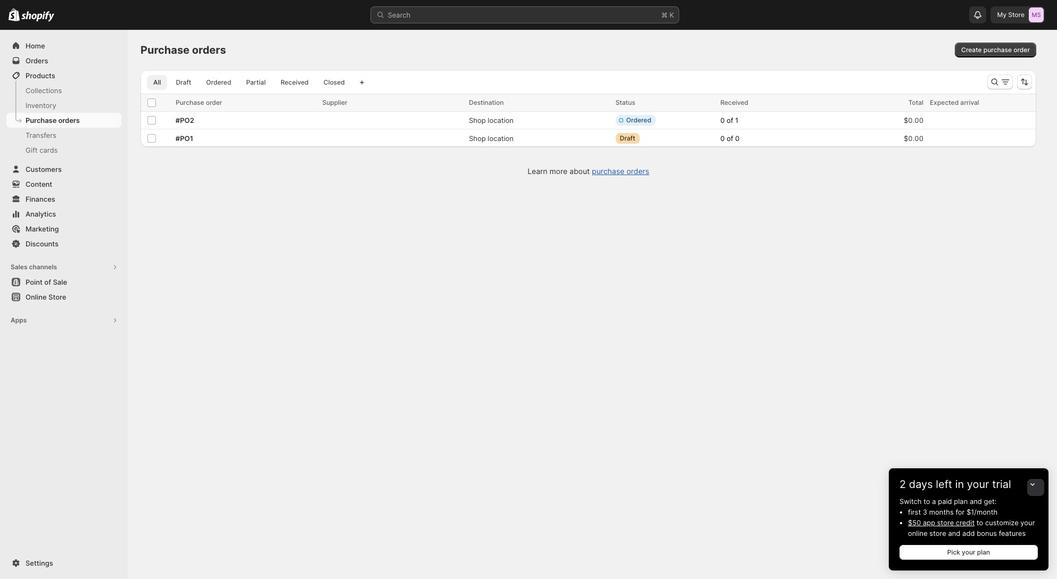 Task type: locate. For each thing, give the bounding box(es) containing it.
expected
[[930, 98, 959, 106]]

closed
[[324, 78, 345, 86]]

0 vertical spatial and
[[970, 497, 982, 506]]

months
[[929, 508, 954, 516]]

purchase
[[984, 46, 1012, 54], [592, 167, 625, 176]]

0 vertical spatial shop
[[469, 116, 486, 125]]

marketing
[[26, 225, 59, 233]]

2 days left in your trial
[[900, 478, 1011, 491]]

customers
[[26, 165, 62, 174]]

to down $1/month
[[977, 518, 983, 527]]

1 vertical spatial and
[[948, 529, 961, 538]]

1 vertical spatial purchase
[[592, 167, 625, 176]]

purchase up all
[[141, 44, 190, 56]]

store down months
[[937, 518, 954, 527]]

tab list
[[145, 75, 353, 90]]

store down $50 app store credit
[[930, 529, 946, 538]]

shop for 0 of 1
[[469, 116, 486, 125]]

draft up purchase orders link
[[620, 134, 635, 142]]

credit
[[956, 518, 975, 527]]

1 vertical spatial of
[[727, 134, 733, 142]]

2 shop from the top
[[469, 134, 486, 142]]

of left sale
[[44, 278, 51, 286]]

shopify image
[[9, 8, 20, 21]]

1 vertical spatial $0.00
[[904, 134, 924, 142]]

and
[[970, 497, 982, 506], [948, 529, 961, 538]]

1 vertical spatial orders
[[58, 116, 80, 125]]

my store image
[[1029, 7, 1044, 22]]

shop location
[[469, 116, 514, 125], [469, 134, 514, 142]]

1 horizontal spatial orders
[[192, 44, 226, 56]]

2 vertical spatial purchase
[[26, 116, 57, 125]]

1 vertical spatial store
[[48, 293, 66, 301]]

draft
[[176, 78, 191, 86], [620, 134, 635, 142]]

order
[[1014, 46, 1030, 54], [206, 98, 222, 106]]

all
[[153, 78, 161, 86]]

0 horizontal spatial store
[[48, 293, 66, 301]]

purchase right about
[[592, 167, 625, 176]]

total
[[909, 98, 924, 106]]

create purchase order link
[[955, 43, 1036, 57]]

0 horizontal spatial purchase orders
[[26, 116, 80, 125]]

and for store
[[948, 529, 961, 538]]

plan
[[954, 497, 968, 506], [977, 548, 990, 556]]

for
[[956, 508, 965, 516]]

3
[[923, 508, 927, 516]]

orders
[[192, 44, 226, 56], [58, 116, 80, 125], [627, 167, 649, 176]]

1 vertical spatial ordered
[[626, 116, 651, 124]]

of for sale
[[44, 278, 51, 286]]

0 vertical spatial $0.00
[[904, 116, 924, 125]]

ordered down the status button
[[626, 116, 651, 124]]

1 vertical spatial shop
[[469, 134, 486, 142]]

#po2 link
[[176, 115, 316, 126]]

sale
[[53, 278, 67, 286]]

about
[[570, 167, 590, 176]]

1 vertical spatial purchase orders
[[26, 116, 80, 125]]

your
[[967, 478, 989, 491], [1021, 518, 1035, 527], [962, 548, 976, 556]]

1 horizontal spatial ordered
[[626, 116, 651, 124]]

0 vertical spatial received
[[281, 78, 309, 86]]

0 vertical spatial shop location
[[469, 116, 514, 125]]

order inside create purchase order link
[[1014, 46, 1030, 54]]

0 horizontal spatial order
[[206, 98, 222, 106]]

0 horizontal spatial orders
[[58, 116, 80, 125]]

point of sale
[[26, 278, 67, 286]]

switch to a paid plan and get:
[[900, 497, 997, 506]]

purchase
[[141, 44, 190, 56], [176, 98, 204, 106], [26, 116, 57, 125]]

and left add
[[948, 529, 961, 538]]

to left a
[[924, 497, 930, 506]]

trial
[[992, 478, 1011, 491]]

store
[[1008, 11, 1025, 19], [48, 293, 66, 301]]

search
[[388, 11, 411, 19]]

1 vertical spatial purchase
[[176, 98, 204, 106]]

1 horizontal spatial draft
[[620, 134, 635, 142]]

discounts
[[26, 240, 59, 248]]

first
[[908, 508, 921, 516]]

purchase orders up draft link
[[141, 44, 226, 56]]

purchase order
[[176, 98, 222, 106]]

expected arrival button
[[930, 97, 990, 108]]

0 vertical spatial purchase
[[984, 46, 1012, 54]]

1 vertical spatial shop location
[[469, 134, 514, 142]]

status button
[[616, 97, 646, 108]]

2 vertical spatial of
[[44, 278, 51, 286]]

online store
[[26, 293, 66, 301]]

purchase up #po2
[[176, 98, 204, 106]]

plan down bonus
[[977, 548, 990, 556]]

0 vertical spatial your
[[967, 478, 989, 491]]

2 horizontal spatial orders
[[627, 167, 649, 176]]

of for 1
[[727, 116, 733, 125]]

days
[[909, 478, 933, 491]]

store inside to customize your online store and add bonus features
[[930, 529, 946, 538]]

draft inside tab list
[[176, 78, 191, 86]]

0 vertical spatial order
[[1014, 46, 1030, 54]]

1 horizontal spatial store
[[1008, 11, 1025, 19]]

purchase orders down inventory link
[[26, 116, 80, 125]]

0 of 1
[[720, 116, 739, 125]]

0 vertical spatial ordered
[[206, 78, 231, 86]]

ordered up 'purchase order'
[[206, 78, 231, 86]]

supplier
[[322, 98, 347, 106]]

home link
[[6, 38, 121, 53]]

1 vertical spatial draft
[[620, 134, 635, 142]]

1 shop location from the top
[[469, 116, 514, 125]]

of for 0
[[727, 134, 733, 142]]

1 vertical spatial to
[[977, 518, 983, 527]]

of inside button
[[44, 278, 51, 286]]

received link
[[274, 75, 315, 90]]

$0.00 for 0
[[904, 134, 924, 142]]

draft up 'purchase order'
[[176, 78, 191, 86]]

sales channels
[[11, 263, 57, 271]]

store inside button
[[48, 293, 66, 301]]

0 horizontal spatial to
[[924, 497, 930, 506]]

shop for 0 of 0
[[469, 134, 486, 142]]

bonus
[[977, 529, 997, 538]]

0 horizontal spatial plan
[[954, 497, 968, 506]]

received inside tab list
[[281, 78, 309, 86]]

plan up for
[[954, 497, 968, 506]]

1 $0.00 from the top
[[904, 116, 924, 125]]

1 vertical spatial received
[[720, 98, 749, 106]]

2 $0.00 from the top
[[904, 134, 924, 142]]

your inside dropdown button
[[967, 478, 989, 491]]

1 horizontal spatial and
[[970, 497, 982, 506]]

order down my store
[[1014, 46, 1030, 54]]

orders
[[26, 56, 48, 65]]

pick
[[947, 548, 960, 556]]

0 vertical spatial draft
[[176, 78, 191, 86]]

settings
[[26, 559, 53, 567]]

my store
[[997, 11, 1025, 19]]

2 vertical spatial your
[[962, 548, 976, 556]]

location for 0 of 0
[[488, 134, 514, 142]]

add
[[962, 529, 975, 538]]

1 vertical spatial store
[[930, 529, 946, 538]]

1 vertical spatial your
[[1021, 518, 1035, 527]]

0 vertical spatial purchase orders
[[141, 44, 226, 56]]

0 horizontal spatial ordered
[[206, 78, 231, 86]]

0 horizontal spatial draft
[[176, 78, 191, 86]]

status
[[616, 98, 635, 106]]

$50 app store credit link
[[908, 518, 975, 527]]

0 horizontal spatial and
[[948, 529, 961, 538]]

1
[[735, 116, 739, 125]]

purchase up transfers
[[26, 116, 57, 125]]

orders link
[[6, 53, 121, 68]]

purchase right the create
[[984, 46, 1012, 54]]

your right pick
[[962, 548, 976, 556]]

0
[[720, 116, 725, 125], [720, 134, 725, 142], [735, 134, 740, 142]]

1 shop from the top
[[469, 116, 486, 125]]

1 location from the top
[[488, 116, 514, 125]]

customize
[[985, 518, 1019, 527]]

of left 1 on the top right
[[727, 116, 733, 125]]

paid
[[938, 497, 952, 506]]

shopify image
[[21, 11, 54, 22]]

0 left 1 on the top right
[[720, 116, 725, 125]]

received right partial
[[281, 78, 309, 86]]

$0.00
[[904, 116, 924, 125], [904, 134, 924, 142]]

point of sale link
[[6, 275, 121, 290]]

1 vertical spatial location
[[488, 134, 514, 142]]

2 shop location from the top
[[469, 134, 514, 142]]

0 vertical spatial location
[[488, 116, 514, 125]]

1 vertical spatial order
[[206, 98, 222, 106]]

your right in
[[967, 478, 989, 491]]

1 horizontal spatial to
[[977, 518, 983, 527]]

1 horizontal spatial purchase orders
[[141, 44, 226, 56]]

1 horizontal spatial purchase
[[984, 46, 1012, 54]]

ordered
[[206, 78, 231, 86], [626, 116, 651, 124]]

get:
[[984, 497, 997, 506]]

store for online store
[[48, 293, 66, 301]]

app
[[923, 518, 935, 527]]

to inside to customize your online store and add bonus features
[[977, 518, 983, 527]]

to
[[924, 497, 930, 506], [977, 518, 983, 527]]

0 vertical spatial of
[[727, 116, 733, 125]]

and up $1/month
[[970, 497, 982, 506]]

expected arrival
[[930, 98, 979, 106]]

1 horizontal spatial plan
[[977, 548, 990, 556]]

order down ordered link
[[206, 98, 222, 106]]

0 vertical spatial store
[[1008, 11, 1025, 19]]

1 horizontal spatial order
[[1014, 46, 1030, 54]]

of down the 0 of 1 at the right of page
[[727, 134, 733, 142]]

$50 app store credit
[[908, 518, 975, 527]]

2 location from the top
[[488, 134, 514, 142]]

to customize your online store and add bonus features
[[908, 518, 1035, 538]]

store right "my"
[[1008, 11, 1025, 19]]

1 vertical spatial plan
[[977, 548, 990, 556]]

your up features
[[1021, 518, 1035, 527]]

transfers link
[[6, 128, 121, 143]]

left
[[936, 478, 952, 491]]

content link
[[6, 177, 121, 192]]

store down sale
[[48, 293, 66, 301]]

received up 0 of 1 dropdown button
[[720, 98, 749, 106]]

and for plan
[[970, 497, 982, 506]]

0 horizontal spatial received
[[281, 78, 309, 86]]

and inside to customize your online store and add bonus features
[[948, 529, 961, 538]]

destination button
[[469, 97, 514, 108]]

collections
[[26, 86, 62, 95]]

0 down the 0 of 1 at the right of page
[[720, 134, 725, 142]]



Task type: describe. For each thing, give the bounding box(es) containing it.
apps button
[[6, 313, 121, 328]]

switch
[[900, 497, 922, 506]]

arrival
[[960, 98, 979, 106]]

all button
[[147, 75, 167, 90]]

⌘ k
[[661, 11, 674, 19]]

$1/month
[[967, 508, 998, 516]]

0 vertical spatial store
[[937, 518, 954, 527]]

content
[[26, 180, 52, 188]]

in
[[955, 478, 964, 491]]

more
[[550, 167, 568, 176]]

0 for 0 of 1
[[720, 116, 725, 125]]

2 vertical spatial orders
[[627, 167, 649, 176]]

online store link
[[6, 290, 121, 304]]

a
[[932, 497, 936, 506]]

plan inside "link"
[[977, 548, 990, 556]]

0 for 0 of 0
[[720, 134, 725, 142]]

online
[[908, 529, 928, 538]]

location for 0 of 1
[[488, 116, 514, 125]]

collections link
[[6, 83, 121, 98]]

$0.00 for 1
[[904, 116, 924, 125]]

gift cards
[[26, 146, 58, 154]]

learn more about purchase orders
[[528, 167, 649, 176]]

0 vertical spatial plan
[[954, 497, 968, 506]]

ordered inside tab list
[[206, 78, 231, 86]]

0 of 0
[[720, 134, 740, 142]]

online store button
[[0, 290, 128, 304]]

0 horizontal spatial purchase
[[592, 167, 625, 176]]

your inside "link"
[[962, 548, 976, 556]]

inventory link
[[6, 98, 121, 113]]

products link
[[6, 68, 121, 83]]

closed link
[[317, 75, 351, 90]]

cards
[[40, 146, 58, 154]]

0 vertical spatial to
[[924, 497, 930, 506]]

purchase inside create purchase order link
[[984, 46, 1012, 54]]

2 days left in your trial button
[[889, 468, 1049, 491]]

2
[[900, 478, 906, 491]]

draft link
[[169, 75, 198, 90]]

products
[[26, 71, 55, 80]]

finances link
[[6, 192, 121, 207]]

$50
[[908, 518, 921, 527]]

learn
[[528, 167, 547, 176]]

your inside to customize your online store and add bonus features
[[1021, 518, 1035, 527]]

inventory
[[26, 101, 56, 110]]

discounts link
[[6, 236, 121, 251]]

partial
[[246, 78, 266, 86]]

0 vertical spatial orders
[[192, 44, 226, 56]]

point of sale button
[[0, 275, 128, 290]]

0 down 1 on the top right
[[735, 134, 740, 142]]

point
[[26, 278, 43, 286]]

shop location for 0 of 0
[[469, 134, 514, 142]]

gift
[[26, 146, 38, 154]]

ordered link
[[200, 75, 238, 90]]

sales
[[11, 263, 27, 271]]

customers link
[[6, 162, 121, 177]]

transfers
[[26, 131, 56, 139]]

finances
[[26, 195, 55, 203]]

shop location for 0 of 1
[[469, 116, 514, 125]]

home
[[26, 42, 45, 50]]

purchase orders link
[[6, 113, 121, 128]]

create purchase order
[[961, 46, 1030, 54]]

0 vertical spatial purchase
[[141, 44, 190, 56]]

channels
[[29, 263, 57, 271]]

gift cards link
[[6, 143, 121, 158]]

apps
[[11, 316, 27, 324]]

sales channels button
[[6, 260, 121, 275]]

create
[[961, 46, 982, 54]]

2 days left in your trial element
[[889, 496, 1049, 571]]

my
[[997, 11, 1007, 19]]

partial link
[[240, 75, 272, 90]]

settings link
[[6, 556, 121, 571]]

k
[[670, 11, 674, 19]]

destination
[[469, 98, 504, 106]]

#po1 link
[[176, 133, 316, 143]]

#po1
[[176, 134, 193, 142]]

pick your plan
[[947, 548, 990, 556]]

supplier button
[[322, 97, 358, 108]]

1 horizontal spatial received
[[720, 98, 749, 106]]

purchase orders link
[[592, 167, 649, 176]]

first 3 months for $1/month
[[908, 508, 998, 516]]

analytics link
[[6, 207, 121, 221]]

online
[[26, 293, 47, 301]]

tab list containing all
[[145, 75, 353, 90]]

0 of 0 button
[[717, 131, 752, 146]]

store for my store
[[1008, 11, 1025, 19]]

0 of 1 button
[[717, 113, 751, 128]]

#po2
[[176, 116, 194, 125]]

features
[[999, 529, 1026, 538]]

pick your plan link
[[900, 545, 1038, 560]]



Task type: vqa. For each thing, say whether or not it's contained in the screenshot.
menu
no



